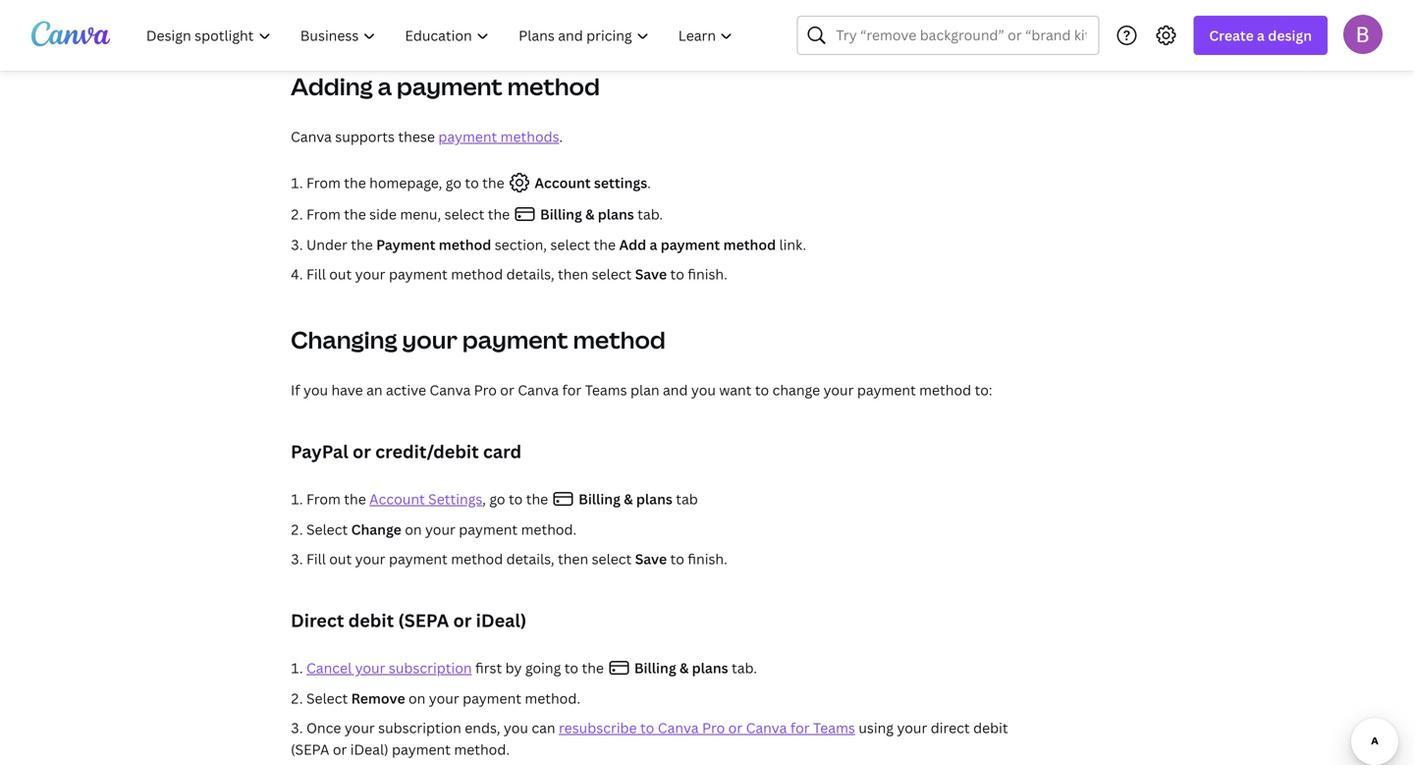 Task type: describe. For each thing, give the bounding box(es) containing it.
method. for details,
[[521, 520, 577, 539]]

0 horizontal spatial pro
[[474, 381, 497, 399]]

on for remove
[[409, 689, 426, 708]]

the left side on the top of the page
[[344, 205, 366, 223]]

2 fill out your payment method details, then select save to finish. from the top
[[306, 550, 728, 568]]

have
[[332, 381, 363, 399]]

change
[[351, 520, 402, 539]]

0 horizontal spatial account
[[370, 490, 425, 508]]

payment down the first
[[463, 689, 522, 708]]

debit inside using your direct debit (sepa or ideal) payment method.
[[974, 719, 1009, 737]]

select down add
[[592, 265, 632, 283]]

from for from the homepage, go to the
[[306, 173, 341, 192]]

0 horizontal spatial for
[[562, 381, 582, 399]]

0 vertical spatial ideal)
[[476, 609, 527, 633]]

create a design
[[1210, 26, 1312, 45]]

your right change
[[824, 381, 854, 399]]

plans for billing & plans tab
[[636, 490, 673, 508]]

and
[[663, 381, 688, 399]]

your inside using your direct debit (sepa or ideal) payment method.
[[897, 719, 928, 737]]

0 horizontal spatial go
[[446, 173, 462, 192]]

1 vertical spatial .
[[648, 173, 651, 192]]

2 finish. from the top
[[688, 550, 728, 568]]

method left link.
[[724, 235, 776, 254]]

1 horizontal spatial for
[[791, 719, 810, 737]]

or down changing your payment method
[[500, 381, 515, 399]]

billing for billing & plans
[[540, 205, 582, 223]]

1 horizontal spatial pro
[[702, 719, 725, 737]]

& for billing & plans tab
[[624, 490, 633, 508]]

1 fill from the top
[[306, 265, 326, 283]]

top level navigation element
[[134, 16, 750, 55]]

method down select change on your payment method.
[[451, 550, 503, 568]]

add
[[619, 235, 647, 254]]

direct debit (sepa or ideal)
[[291, 609, 527, 633]]

payment down section,
[[462, 324, 568, 356]]

ends,
[[465, 719, 500, 737]]

create a design button
[[1194, 16, 1328, 55]]

& for billing & plans tab.
[[680, 659, 689, 677]]

cancel your subscription link
[[306, 659, 472, 677]]

changing your payment method
[[291, 324, 666, 356]]

tab
[[676, 490, 698, 508]]

can
[[532, 719, 556, 737]]

select down billing & plans tab
[[592, 550, 632, 568]]

design
[[1269, 26, 1312, 45]]

method down section,
[[451, 265, 503, 283]]

select right "menu,"
[[445, 205, 485, 223]]

payment down select change on your payment method.
[[389, 550, 448, 568]]

2 out from the top
[[329, 550, 352, 568]]

account settings
[[532, 173, 648, 192]]

select for fill
[[306, 520, 348, 539]]

billing & plans
[[537, 205, 634, 223]]

2 vertical spatial a
[[650, 235, 658, 254]]

paypal
[[291, 440, 349, 464]]

cancel
[[306, 659, 352, 677]]

billing & plans tab
[[579, 490, 698, 508]]

using
[[859, 719, 894, 737]]

subscription for first
[[389, 659, 472, 677]]

bob builder image
[[1344, 14, 1383, 54]]

billing & plans tab.
[[634, 659, 757, 677]]

if you have an active canva pro or canva for teams plan and you want to change your payment method to:
[[291, 381, 993, 399]]

(sepa inside using your direct debit (sepa or ideal) payment method.
[[291, 740, 330, 759]]

2 horizontal spatial you
[[691, 381, 716, 399]]

card
[[483, 440, 522, 464]]

the right going
[[582, 659, 604, 677]]

1 fill out your payment method details, then select save to finish. from the top
[[306, 265, 728, 283]]

1 vertical spatial tab.
[[732, 659, 757, 677]]

1 finish. from the top
[[688, 265, 728, 283]]

1 horizontal spatial account
[[535, 173, 591, 192]]

method up methods
[[507, 70, 600, 102]]

side
[[370, 205, 397, 223]]

change
[[773, 381, 820, 399]]

your down 'payment'
[[355, 265, 386, 283]]

2 then from the top
[[558, 550, 589, 568]]

plans for billing & plans
[[598, 205, 634, 223]]

1 out from the top
[[329, 265, 352, 283]]

1 details, from the top
[[507, 265, 555, 283]]

select down billing & plans
[[551, 235, 591, 254]]

under
[[306, 235, 348, 254]]

menu,
[[400, 205, 441, 223]]

0 horizontal spatial tab.
[[634, 205, 663, 223]]

select change on your payment method.
[[306, 520, 577, 539]]



Task type: locate. For each thing, give the bounding box(es) containing it.
payment right change
[[857, 381, 916, 399]]

the right ,
[[526, 490, 548, 508]]

pro down changing your payment method
[[474, 381, 497, 399]]

resubscribe to canva pro or canva for teams link
[[559, 719, 856, 737]]

.
[[559, 127, 563, 146], [648, 173, 651, 192]]

1 horizontal spatial you
[[504, 719, 528, 737]]

plans down settings
[[598, 205, 634, 223]]

billing for billing & plans tab.
[[634, 659, 676, 677]]

0 vertical spatial then
[[558, 265, 589, 283]]

ideal) inside using your direct debit (sepa or ideal) payment method.
[[350, 740, 389, 759]]

from the account settings , go to the
[[306, 490, 552, 508]]

if
[[291, 381, 300, 399]]

1 vertical spatial go
[[490, 490, 506, 508]]

0 horizontal spatial (sepa
[[291, 740, 330, 759]]

account up change
[[370, 490, 425, 508]]

on down account settings link
[[405, 520, 422, 539]]

0 horizontal spatial a
[[378, 70, 392, 102]]

2 vertical spatial &
[[680, 659, 689, 677]]

you
[[304, 381, 328, 399], [691, 381, 716, 399], [504, 719, 528, 737]]

1 vertical spatial account
[[370, 490, 425, 508]]

0 vertical spatial &
[[586, 205, 595, 223]]

under the payment method section, select the add a payment method link.
[[306, 235, 807, 254]]

homepage,
[[370, 173, 442, 192]]

1 vertical spatial debit
[[974, 719, 1009, 737]]

1 vertical spatial subscription
[[378, 719, 462, 737]]

go right ,
[[490, 490, 506, 508]]

go right homepage,
[[446, 173, 462, 192]]

0 horizontal spatial you
[[304, 381, 328, 399]]

fill up direct
[[306, 550, 326, 568]]

tab.
[[634, 205, 663, 223], [732, 659, 757, 677]]

& left tab
[[624, 490, 633, 508]]

0 vertical spatial .
[[559, 127, 563, 146]]

tab. up resubscribe to canva pro or canva for teams link
[[732, 659, 757, 677]]

0 horizontal spatial teams
[[585, 381, 627, 399]]

a
[[1257, 26, 1265, 45], [378, 70, 392, 102], [650, 235, 658, 254]]

0 horizontal spatial &
[[586, 205, 595, 223]]

link.
[[780, 235, 807, 254]]

select
[[445, 205, 485, 223], [551, 235, 591, 254], [592, 265, 632, 283], [592, 550, 632, 568]]

1 select from the top
[[306, 520, 348, 539]]

method. down ends,
[[454, 740, 510, 759]]

0 vertical spatial details,
[[507, 265, 555, 283]]

1 vertical spatial method.
[[525, 689, 581, 708]]

2 fill from the top
[[306, 550, 326, 568]]

1 vertical spatial a
[[378, 70, 392, 102]]

active
[[386, 381, 426, 399]]

or up cancel your subscription first by going to the
[[453, 609, 472, 633]]

payment methods link
[[438, 127, 559, 146]]

fill down under
[[306, 265, 326, 283]]

0 vertical spatial fill out your payment method details, then select save to finish.
[[306, 265, 728, 283]]

settings
[[594, 173, 648, 192]]

plans up resubscribe to canva pro or canva for teams link
[[692, 659, 728, 677]]

payment
[[397, 70, 503, 102], [438, 127, 497, 146], [661, 235, 720, 254], [389, 265, 448, 283], [462, 324, 568, 356], [857, 381, 916, 399], [459, 520, 518, 539], [389, 550, 448, 568], [463, 689, 522, 708], [392, 740, 451, 759]]

0 vertical spatial go
[[446, 173, 462, 192]]

save down add
[[635, 265, 667, 283]]

select left change
[[306, 520, 348, 539]]

0 vertical spatial billing
[[540, 205, 582, 223]]

0 vertical spatial finish.
[[688, 265, 728, 283]]

you left can
[[504, 719, 528, 737]]

the
[[344, 173, 366, 192], [483, 173, 505, 192], [344, 205, 366, 223], [488, 205, 510, 223], [351, 235, 373, 254], [594, 235, 616, 254], [344, 490, 366, 508], [526, 490, 548, 508], [582, 659, 604, 677]]

on
[[405, 520, 422, 539], [409, 689, 426, 708]]

plan
[[631, 381, 660, 399]]

1 vertical spatial fill
[[306, 550, 326, 568]]

then down billing & plans tab
[[558, 550, 589, 568]]

then
[[558, 265, 589, 283], [558, 550, 589, 568]]

settings
[[428, 490, 483, 508]]

1 vertical spatial select
[[306, 689, 348, 708]]

2 details, from the top
[[507, 550, 555, 568]]

1 horizontal spatial .
[[648, 173, 651, 192]]

for left plan
[[562, 381, 582, 399]]

from the homepage, go to the
[[306, 173, 508, 192]]

account up billing & plans
[[535, 173, 591, 192]]

adding a payment method
[[291, 70, 600, 102]]

from
[[306, 173, 341, 192], [306, 205, 341, 223], [306, 490, 341, 508]]

fill out your payment method details, then select save to finish. down section,
[[306, 265, 728, 283]]

1 horizontal spatial plans
[[636, 490, 673, 508]]

a for adding
[[378, 70, 392, 102]]

direct
[[291, 609, 344, 633]]

an
[[367, 381, 383, 399]]

2 from from the top
[[306, 205, 341, 223]]

0 vertical spatial pro
[[474, 381, 497, 399]]

you right and
[[691, 381, 716, 399]]

1 vertical spatial on
[[409, 689, 426, 708]]

2 select from the top
[[306, 689, 348, 708]]

0 vertical spatial teams
[[585, 381, 627, 399]]

method up the if you have an active canva pro or canva for teams plan and you want to change your payment method to:
[[573, 324, 666, 356]]

method. up can
[[525, 689, 581, 708]]

0 vertical spatial account
[[535, 173, 591, 192]]

teams
[[585, 381, 627, 399], [813, 719, 856, 737]]

a right add
[[650, 235, 658, 254]]

on for change
[[405, 520, 422, 539]]

these
[[398, 127, 435, 146]]

changing
[[291, 324, 398, 356]]

direct
[[931, 719, 970, 737]]

method.
[[521, 520, 577, 539], [525, 689, 581, 708], [454, 740, 510, 759]]

pro down billing & plans tab. at bottom
[[702, 719, 725, 737]]

1 vertical spatial plans
[[636, 490, 673, 508]]

to:
[[975, 381, 993, 399]]

0 vertical spatial subscription
[[389, 659, 472, 677]]

subscription down select remove on your payment method.
[[378, 719, 462, 737]]

0 vertical spatial for
[[562, 381, 582, 399]]

using your direct debit (sepa or ideal) payment method.
[[291, 719, 1009, 759]]

0 horizontal spatial .
[[559, 127, 563, 146]]

plans left tab
[[636, 490, 673, 508]]

3 from from the top
[[306, 490, 341, 508]]

0 vertical spatial out
[[329, 265, 352, 283]]

2 vertical spatial method.
[[454, 740, 510, 759]]

subscription for ends,
[[378, 719, 462, 737]]

ideal) down remove
[[350, 740, 389, 759]]

1 vertical spatial teams
[[813, 719, 856, 737]]

your down cancel your subscription first by going to the
[[429, 689, 459, 708]]

out
[[329, 265, 352, 283], [329, 550, 352, 568]]

0 vertical spatial save
[[635, 265, 667, 283]]

your up remove
[[355, 659, 386, 677]]

details, down section,
[[507, 265, 555, 283]]

payment inside using your direct debit (sepa or ideal) payment method.
[[392, 740, 451, 759]]

1 horizontal spatial teams
[[813, 719, 856, 737]]

2 save from the top
[[635, 550, 667, 568]]

1 horizontal spatial tab.
[[732, 659, 757, 677]]

method down "menu,"
[[439, 235, 491, 254]]

2 vertical spatial from
[[306, 490, 341, 508]]

method left to:
[[920, 381, 972, 399]]

1 vertical spatial save
[[635, 550, 667, 568]]

method. down card
[[521, 520, 577, 539]]

for
[[562, 381, 582, 399], [791, 719, 810, 737]]

2 horizontal spatial &
[[680, 659, 689, 677]]

1 horizontal spatial debit
[[974, 719, 1009, 737]]

debit up 'cancel your subscription' "link"
[[348, 609, 394, 633]]

then down under the payment method section, select the add a payment method link.
[[558, 265, 589, 283]]

1 vertical spatial for
[[791, 719, 810, 737]]

0 horizontal spatial ideal)
[[350, 740, 389, 759]]

to
[[465, 173, 479, 192], [671, 265, 685, 283], [755, 381, 769, 399], [509, 490, 523, 508], [671, 550, 685, 568], [565, 659, 579, 677], [641, 719, 655, 737]]

once your subscription ends, you can resubscribe to canva pro or canva for teams
[[306, 719, 856, 737]]

account
[[535, 173, 591, 192], [370, 490, 425, 508]]

pro
[[474, 381, 497, 399], [702, 719, 725, 737]]

or down billing & plans tab. at bottom
[[729, 719, 743, 737]]

details, down select change on your payment method.
[[507, 550, 555, 568]]

1 vertical spatial then
[[558, 550, 589, 568]]

debit
[[348, 609, 394, 633], [974, 719, 1009, 737]]

method. for can
[[525, 689, 581, 708]]

details,
[[507, 265, 555, 283], [507, 550, 555, 568]]

Try "remove background" or "brand kit" search field
[[836, 17, 1087, 54]]

want
[[719, 381, 752, 399]]

once
[[306, 719, 341, 737]]

the left add
[[594, 235, 616, 254]]

0 vertical spatial fill
[[306, 265, 326, 283]]

1 horizontal spatial ideal)
[[476, 609, 527, 633]]

out down under
[[329, 265, 352, 283]]

billing left tab
[[579, 490, 621, 508]]

or inside using your direct debit (sepa or ideal) payment method.
[[333, 740, 347, 759]]

or right "paypal"
[[353, 440, 371, 464]]

2 horizontal spatial a
[[1257, 26, 1265, 45]]

ideal) up the by
[[476, 609, 527, 633]]

a for create
[[1257, 26, 1265, 45]]

billing up under the payment method section, select the add a payment method link.
[[540, 205, 582, 223]]

1 vertical spatial billing
[[579, 490, 621, 508]]

1 vertical spatial fill out your payment method details, then select save to finish.
[[306, 550, 728, 568]]

create
[[1210, 26, 1254, 45]]

subscription
[[389, 659, 472, 677], [378, 719, 462, 737]]

,
[[483, 490, 486, 508]]

account settings link
[[370, 490, 483, 508]]

the down supports
[[344, 173, 366, 192]]

teams left plan
[[585, 381, 627, 399]]

your right using
[[897, 719, 928, 737]]

1 save from the top
[[635, 265, 667, 283]]

1 vertical spatial &
[[624, 490, 633, 508]]

teams left using
[[813, 719, 856, 737]]

billing for billing & plans tab
[[579, 490, 621, 508]]

1 vertical spatial out
[[329, 550, 352, 568]]

method. inside using your direct debit (sepa or ideal) payment method.
[[454, 740, 510, 759]]

ideal)
[[476, 609, 527, 633], [350, 740, 389, 759]]

method
[[507, 70, 600, 102], [439, 235, 491, 254], [724, 235, 776, 254], [451, 265, 503, 283], [573, 324, 666, 356], [920, 381, 972, 399], [451, 550, 503, 568]]

credit/debit
[[375, 440, 479, 464]]

0 vertical spatial on
[[405, 520, 422, 539]]

cancel your subscription first by going to the
[[306, 659, 607, 677]]

by
[[506, 659, 522, 677]]

your down from the account settings , go to the
[[425, 520, 456, 539]]

2 horizontal spatial plans
[[692, 659, 728, 677]]

subscription up select remove on your payment method.
[[389, 659, 472, 677]]

resubscribe
[[559, 719, 637, 737]]

0 horizontal spatial plans
[[598, 205, 634, 223]]

0 vertical spatial debit
[[348, 609, 394, 633]]

you right if
[[304, 381, 328, 399]]

a right adding
[[378, 70, 392, 102]]

2 vertical spatial plans
[[692, 659, 728, 677]]

select for once
[[306, 689, 348, 708]]

fill
[[306, 265, 326, 283], [306, 550, 326, 568]]

1 horizontal spatial (sepa
[[398, 609, 449, 633]]

0 vertical spatial a
[[1257, 26, 1265, 45]]

the up change
[[344, 490, 366, 508]]

& for billing & plans
[[586, 205, 595, 223]]

0 horizontal spatial debit
[[348, 609, 394, 633]]

debit right direct
[[974, 719, 1009, 737]]

1 from from the top
[[306, 173, 341, 192]]

on right remove
[[409, 689, 426, 708]]

payment
[[376, 235, 436, 254]]

adding
[[291, 70, 373, 102]]

& down account settings
[[586, 205, 595, 223]]

billing
[[540, 205, 582, 223], [579, 490, 621, 508], [634, 659, 676, 677]]

save
[[635, 265, 667, 283], [635, 550, 667, 568]]

payment down top level navigation element
[[397, 70, 503, 102]]

billing up using your direct debit (sepa or ideal) payment method.
[[634, 659, 676, 677]]

0 vertical spatial plans
[[598, 205, 634, 223]]

0 vertical spatial method.
[[521, 520, 577, 539]]

(sepa
[[398, 609, 449, 633], [291, 740, 330, 759]]

from the side menu, select the
[[306, 205, 513, 223]]

from for from the side menu, select the
[[306, 205, 341, 223]]

go
[[446, 173, 462, 192], [490, 490, 506, 508]]

1 vertical spatial ideal)
[[350, 740, 389, 759]]

1 vertical spatial from
[[306, 205, 341, 223]]

section,
[[495, 235, 547, 254]]

remove
[[351, 689, 405, 708]]

your down change
[[355, 550, 386, 568]]

or down once
[[333, 740, 347, 759]]

0 vertical spatial tab.
[[634, 205, 663, 223]]

payment down 'payment'
[[389, 265, 448, 283]]

1 horizontal spatial &
[[624, 490, 633, 508]]

canva
[[291, 127, 332, 146], [430, 381, 471, 399], [518, 381, 559, 399], [658, 719, 699, 737], [746, 719, 787, 737]]

out down change
[[329, 550, 352, 568]]

(sepa down once
[[291, 740, 330, 759]]

payment down select remove on your payment method.
[[392, 740, 451, 759]]

plans
[[598, 205, 634, 223], [636, 490, 673, 508], [692, 659, 728, 677]]

0 vertical spatial from
[[306, 173, 341, 192]]

methods
[[501, 127, 559, 146]]

1 vertical spatial (sepa
[[291, 740, 330, 759]]

finish.
[[688, 265, 728, 283], [688, 550, 728, 568]]

1 vertical spatial details,
[[507, 550, 555, 568]]

for left using
[[791, 719, 810, 737]]

the right under
[[351, 235, 373, 254]]

1 then from the top
[[558, 265, 589, 283]]

first
[[475, 659, 502, 677]]

select remove on your payment method.
[[306, 689, 581, 708]]

(sepa up cancel your subscription first by going to the
[[398, 609, 449, 633]]

the up section,
[[488, 205, 510, 223]]

your down remove
[[345, 719, 375, 737]]

canva supports these payment methods .
[[291, 127, 563, 146]]

select up once
[[306, 689, 348, 708]]

supports
[[335, 127, 395, 146]]

paypal or credit/debit card
[[291, 440, 522, 464]]

save down billing & plans tab
[[635, 550, 667, 568]]

2 vertical spatial billing
[[634, 659, 676, 677]]

a inside dropdown button
[[1257, 26, 1265, 45]]

1 vertical spatial pro
[[702, 719, 725, 737]]

tab. up add
[[634, 205, 663, 223]]

1 vertical spatial finish.
[[688, 550, 728, 568]]

1 horizontal spatial a
[[650, 235, 658, 254]]

going
[[525, 659, 561, 677]]

0 vertical spatial (sepa
[[398, 609, 449, 633]]

or
[[500, 381, 515, 399], [353, 440, 371, 464], [453, 609, 472, 633], [729, 719, 743, 737], [333, 740, 347, 759]]

a left design
[[1257, 26, 1265, 45]]

& up resubscribe to canva pro or canva for teams link
[[680, 659, 689, 677]]

fill out your payment method details, then select save to finish. down ,
[[306, 550, 728, 568]]

payment down ,
[[459, 520, 518, 539]]

1 horizontal spatial go
[[490, 490, 506, 508]]

payment right add
[[661, 235, 720, 254]]

0 vertical spatial select
[[306, 520, 348, 539]]

plans for billing & plans tab.
[[692, 659, 728, 677]]

&
[[586, 205, 595, 223], [624, 490, 633, 508], [680, 659, 689, 677]]

the down "payment methods" link at left
[[483, 173, 505, 192]]

select
[[306, 520, 348, 539], [306, 689, 348, 708]]

your up active
[[402, 324, 458, 356]]

payment right these
[[438, 127, 497, 146]]



Task type: vqa. For each thing, say whether or not it's contained in the screenshot.
the top Billing
yes



